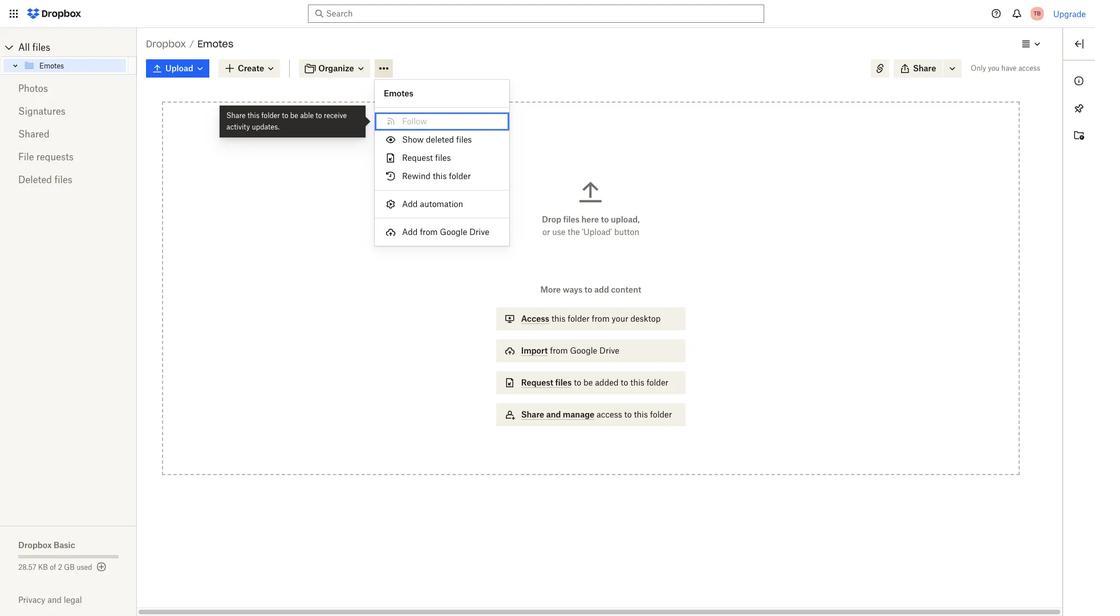 Task type: locate. For each thing, give the bounding box(es) containing it.
1 add from the top
[[402, 199, 418, 209]]

0 vertical spatial dropbox
[[146, 38, 186, 50]]

1 vertical spatial add
[[402, 227, 418, 237]]

this down request files to be added to this folder
[[634, 410, 648, 419]]

files right all on the left top
[[32, 42, 50, 53]]

more ways to add content element
[[494, 284, 688, 438]]

1 vertical spatial share
[[521, 410, 544, 419]]

files inside menu item
[[456, 135, 472, 144]]

open activity image
[[1072, 129, 1086, 143]]

files inside menu item
[[435, 153, 451, 163]]

files up the
[[563, 214, 580, 224]]

google up be
[[570, 346, 597, 355]]

this down request files menu item
[[433, 171, 447, 181]]

drive inside menu item
[[469, 227, 489, 237]]

emotes right /
[[197, 38, 233, 50]]

content
[[611, 285, 641, 294]]

files inside more ways to add content element
[[555, 378, 572, 387]]

add automation menu item
[[375, 195, 509, 213]]

1 vertical spatial emotes
[[39, 61, 64, 70]]

1 vertical spatial dropbox
[[18, 540, 52, 550]]

use
[[552, 227, 566, 237]]

all files link
[[18, 38, 137, 56]]

share for share
[[913, 63, 936, 73]]

files for request files to be added to this folder
[[555, 378, 572, 387]]

google inside more ways to add content element
[[570, 346, 597, 355]]

share
[[913, 63, 936, 73], [521, 410, 544, 419]]

emotes up follow
[[384, 88, 414, 98]]

files right deleted
[[456, 135, 472, 144]]

1 horizontal spatial dropbox
[[146, 38, 186, 50]]

0 vertical spatial add
[[402, 199, 418, 209]]

shared link
[[18, 123, 119, 145]]

request
[[402, 153, 433, 163], [521, 378, 553, 387]]

share inside more ways to add content element
[[521, 410, 544, 419]]

to right added
[[621, 378, 628, 387]]

share left only
[[913, 63, 936, 73]]

access
[[521, 314, 549, 323]]

google down add automation menu item
[[440, 227, 467, 237]]

add for add from google drive
[[402, 227, 418, 237]]

add down the add automation
[[402, 227, 418, 237]]

0 vertical spatial and
[[546, 410, 561, 419]]

requests
[[36, 151, 74, 163]]

share inside button
[[913, 63, 936, 73]]

0 vertical spatial drive
[[469, 227, 489, 237]]

from inside menu item
[[420, 227, 438, 237]]

1 vertical spatial access
[[597, 410, 622, 419]]

request inside more ways to add content element
[[521, 378, 553, 387]]

0 horizontal spatial emotes
[[39, 61, 64, 70]]

1 vertical spatial and
[[47, 595, 62, 605]]

google
[[440, 227, 467, 237], [570, 346, 597, 355]]

add from google drive menu item
[[375, 223, 509, 241]]

all
[[18, 42, 30, 53]]

upload,
[[611, 214, 640, 224]]

legal
[[64, 595, 82, 605]]

files
[[32, 42, 50, 53], [456, 135, 472, 144], [435, 153, 451, 163], [54, 174, 72, 185], [563, 214, 580, 224], [555, 378, 572, 387]]

rewind this folder menu item
[[375, 167, 509, 185]]

1 horizontal spatial google
[[570, 346, 597, 355]]

emotes down all files
[[39, 61, 64, 70]]

emotes
[[197, 38, 233, 50], [39, 61, 64, 70], [384, 88, 414, 98]]

1 vertical spatial request
[[521, 378, 553, 387]]

0 horizontal spatial request
[[402, 153, 433, 163]]

0 horizontal spatial google
[[440, 227, 467, 237]]

access this folder from your desktop
[[521, 314, 661, 323]]

basic
[[54, 540, 75, 550]]

signatures
[[18, 106, 65, 117]]

google for import from google drive
[[570, 346, 597, 355]]

from left your
[[592, 314, 610, 323]]

drop files here to upload, or use the 'upload' button
[[542, 214, 640, 237]]

dropbox for dropbox / emotes
[[146, 38, 186, 50]]

request up rewind in the left of the page
[[402, 153, 433, 163]]

files for deleted files
[[54, 174, 72, 185]]

this
[[433, 171, 447, 181], [552, 314, 566, 323], [631, 378, 645, 387], [634, 410, 648, 419]]

2 vertical spatial emotes
[[384, 88, 414, 98]]

0 vertical spatial from
[[420, 227, 438, 237]]

dropbox
[[146, 38, 186, 50], [18, 540, 52, 550]]

google inside menu item
[[440, 227, 467, 237]]

to
[[601, 214, 609, 224], [585, 285, 592, 294], [574, 378, 581, 387], [621, 378, 628, 387], [624, 410, 632, 419]]

0 horizontal spatial dropbox
[[18, 540, 52, 550]]

files down show deleted files menu item
[[435, 153, 451, 163]]

file requests
[[18, 151, 74, 163]]

google for add from google drive
[[440, 227, 467, 237]]

from right import
[[550, 346, 568, 355]]

to right here
[[601, 214, 609, 224]]

this inside menu item
[[433, 171, 447, 181]]

2 horizontal spatial emotes
[[384, 88, 414, 98]]

1 horizontal spatial share
[[913, 63, 936, 73]]

0 horizontal spatial share
[[521, 410, 544, 419]]

more
[[541, 285, 561, 294]]

access
[[1019, 64, 1041, 72], [597, 410, 622, 419]]

privacy and legal link
[[18, 595, 137, 605]]

0 horizontal spatial from
[[420, 227, 438, 237]]

0 vertical spatial emotes
[[197, 38, 233, 50]]

0 vertical spatial request
[[402, 153, 433, 163]]

all files tree
[[2, 38, 137, 75]]

drive inside more ways to add content element
[[600, 346, 620, 355]]

files left be
[[555, 378, 572, 387]]

dropbox up 28.57
[[18, 540, 52, 550]]

files for request files
[[435, 153, 451, 163]]

0 horizontal spatial access
[[597, 410, 622, 419]]

show deleted files menu item
[[375, 131, 509, 149]]

1 horizontal spatial and
[[546, 410, 561, 419]]

add down rewind in the left of the page
[[402, 199, 418, 209]]

and inside more ways to add content element
[[546, 410, 561, 419]]

1 horizontal spatial drive
[[600, 346, 620, 355]]

/
[[189, 39, 194, 48]]

only
[[971, 64, 986, 72]]

from
[[420, 227, 438, 237], [592, 314, 610, 323], [550, 346, 568, 355]]

this right access
[[552, 314, 566, 323]]

manage
[[563, 410, 595, 419]]

add
[[594, 285, 609, 294]]

2 add from the top
[[402, 227, 418, 237]]

0 horizontal spatial and
[[47, 595, 62, 605]]

1 horizontal spatial from
[[550, 346, 568, 355]]

deleted files link
[[18, 168, 119, 191]]

files inside "drop files here to upload, or use the 'upload' button"
[[563, 214, 580, 224]]

to down request files to be added to this folder
[[624, 410, 632, 419]]

drive down add automation menu item
[[469, 227, 489, 237]]

or
[[542, 227, 550, 237]]

access right manage
[[597, 410, 622, 419]]

request inside menu item
[[402, 153, 433, 163]]

0 vertical spatial access
[[1019, 64, 1041, 72]]

2 vertical spatial from
[[550, 346, 568, 355]]

request down import
[[521, 378, 553, 387]]

share for share and manage access to this folder
[[521, 410, 544, 419]]

deleted files
[[18, 174, 72, 185]]

privacy and legal
[[18, 595, 82, 605]]

drive
[[469, 227, 489, 237], [600, 346, 620, 355]]

added
[[595, 378, 619, 387]]

upgrade
[[1053, 9, 1086, 19]]

files down file requests link
[[54, 174, 72, 185]]

to left add
[[585, 285, 592, 294]]

1 vertical spatial google
[[570, 346, 597, 355]]

drive up added
[[600, 346, 620, 355]]

you
[[988, 64, 1000, 72]]

more ways to add content
[[541, 285, 641, 294]]

files inside 'tree'
[[32, 42, 50, 53]]

1 horizontal spatial request
[[521, 378, 553, 387]]

follow menu item
[[375, 112, 509, 131]]

2 horizontal spatial from
[[592, 314, 610, 323]]

follow
[[402, 116, 427, 126]]

dropbox left /
[[146, 38, 186, 50]]

all files
[[18, 42, 50, 53]]

signatures link
[[18, 100, 119, 123]]

access for manage
[[597, 410, 622, 419]]

and left legal
[[47, 595, 62, 605]]

to left be
[[574, 378, 581, 387]]

0 horizontal spatial drive
[[469, 227, 489, 237]]

access right have at the top right of page
[[1019, 64, 1041, 72]]

to inside "drop files here to upload, or use the 'upload' button"
[[601, 214, 609, 224]]

0 vertical spatial share
[[913, 63, 936, 73]]

dropbox / emotes
[[146, 38, 233, 50]]

file requests link
[[18, 145, 119, 168]]

and left manage
[[546, 410, 561, 419]]

0 vertical spatial google
[[440, 227, 467, 237]]

share left manage
[[521, 410, 544, 419]]

the
[[568, 227, 580, 237]]

1 horizontal spatial access
[[1019, 64, 1041, 72]]

show
[[402, 135, 424, 144]]

folder
[[449, 171, 471, 181], [568, 314, 590, 323], [647, 378, 669, 387], [650, 410, 672, 419]]

from down the add automation
[[420, 227, 438, 237]]

share button
[[894, 59, 943, 78]]

28.57
[[18, 563, 36, 572]]

1 vertical spatial drive
[[600, 346, 620, 355]]

add
[[402, 199, 418, 209], [402, 227, 418, 237]]

and
[[546, 410, 561, 419], [47, 595, 62, 605]]

access inside more ways to add content element
[[597, 410, 622, 419]]



Task type: describe. For each thing, give the bounding box(es) containing it.
1 horizontal spatial emotes
[[197, 38, 233, 50]]

get more space image
[[94, 560, 108, 574]]

share and manage access to this folder
[[521, 410, 672, 419]]

drop
[[542, 214, 561, 224]]

add from google drive
[[402, 227, 489, 237]]

files for all files
[[32, 42, 50, 53]]

folder inside menu item
[[449, 171, 471, 181]]

gb
[[64, 563, 75, 572]]

photos
[[18, 83, 48, 94]]

your
[[612, 314, 629, 323]]

be
[[584, 378, 593, 387]]

deleted
[[426, 135, 454, 144]]

import
[[521, 346, 548, 355]]

and for legal
[[47, 595, 62, 605]]

desktop
[[631, 314, 661, 323]]

and for manage
[[546, 410, 561, 419]]

access for have
[[1019, 64, 1041, 72]]

automation
[[420, 199, 463, 209]]

import from google drive
[[521, 346, 620, 355]]

dropbox for dropbox basic
[[18, 540, 52, 550]]

28.57 kb of 2 gb used
[[18, 563, 92, 572]]

here
[[582, 214, 599, 224]]

from for add from google drive
[[420, 227, 438, 237]]

dropbox link
[[146, 37, 186, 51]]

drive for add from google drive
[[469, 227, 489, 237]]

dropbox basic
[[18, 540, 75, 550]]

from for import from google drive
[[550, 346, 568, 355]]

request files to be added to this folder
[[521, 378, 669, 387]]

only you have access
[[971, 64, 1041, 72]]

request for request files to be added to this folder
[[521, 378, 553, 387]]

files for drop files here to upload, or use the 'upload' button
[[563, 214, 580, 224]]

dropbox logo - go to the homepage image
[[23, 5, 85, 23]]

add for add automation
[[402, 199, 418, 209]]

request files
[[402, 153, 451, 163]]

of
[[50, 563, 56, 572]]

kb
[[38, 563, 48, 572]]

rewind
[[402, 171, 431, 181]]

deleted
[[18, 174, 52, 185]]

request files menu item
[[375, 149, 509, 167]]

show deleted files
[[402, 135, 472, 144]]

emotes link
[[23, 59, 126, 72]]

shared
[[18, 128, 49, 140]]

used
[[77, 563, 92, 572]]

rewind this folder
[[402, 171, 471, 181]]

1 vertical spatial from
[[592, 314, 610, 323]]

2
[[58, 563, 62, 572]]

global header element
[[0, 0, 1095, 28]]

ways
[[563, 285, 583, 294]]

upgrade link
[[1053, 9, 1086, 19]]

request for request files
[[402, 153, 433, 163]]

drive for import from google drive
[[600, 346, 620, 355]]

add automation
[[402, 199, 463, 209]]

'upload'
[[582, 227, 612, 237]]

open details pane image
[[1072, 37, 1086, 51]]

open pinned items image
[[1072, 102, 1086, 115]]

emotes inside all files 'tree'
[[39, 61, 64, 70]]

button
[[614, 227, 639, 237]]

privacy
[[18, 595, 45, 605]]

have
[[1002, 64, 1017, 72]]

photos link
[[18, 77, 119, 100]]

file
[[18, 151, 34, 163]]

this right added
[[631, 378, 645, 387]]

open information panel image
[[1072, 74, 1086, 88]]



Task type: vqa. For each thing, say whether or not it's contained in the screenshot.
files associated with All files
yes



